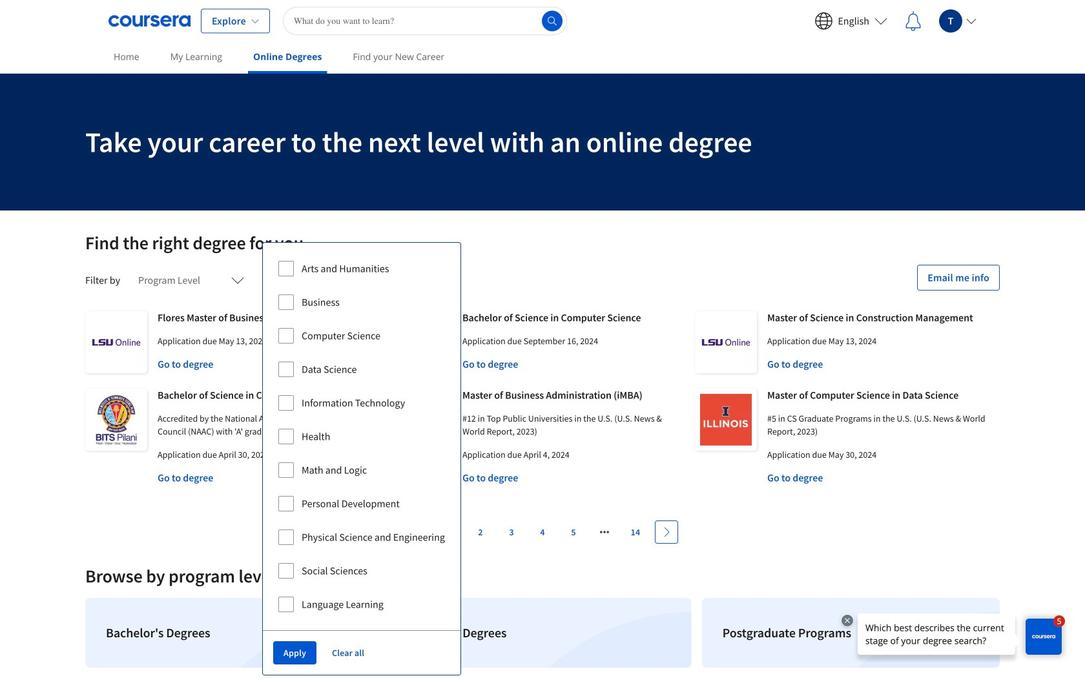 Task type: vqa. For each thing, say whether or not it's contained in the screenshot.
40 at bottom left
no



Task type: describe. For each thing, give the bounding box(es) containing it.
coursera image
[[109, 11, 191, 31]]

2 louisiana state university image from the left
[[695, 311, 757, 373]]

go to next page image
[[662, 527, 672, 538]]

actions toolbar
[[263, 631, 461, 675]]

options list list box
[[263, 243, 461, 631]]



Task type: locate. For each thing, give the bounding box(es) containing it.
0 horizontal spatial university of illinois at urbana-champaign image
[[390, 389, 452, 451]]

university of illinois at urbana-champaign image
[[390, 389, 452, 451], [695, 389, 757, 451]]

1 horizontal spatial louisiana state university image
[[695, 311, 757, 373]]

1 university of illinois at urbana-champaign image from the left
[[390, 389, 452, 451]]

2 university of illinois at urbana-champaign image from the left
[[695, 389, 757, 451]]

1 horizontal spatial university of illinois at urbana-champaign image
[[695, 389, 757, 451]]

0 horizontal spatial louisiana state university image
[[85, 311, 147, 373]]

birla institute of technology & science, pilani image
[[85, 389, 147, 451]]

None search field
[[283, 7, 567, 35]]

louisiana state university image
[[85, 311, 147, 373], [695, 311, 757, 373]]

1 louisiana state university image from the left
[[85, 311, 147, 373]]

list
[[80, 593, 1005, 673]]



